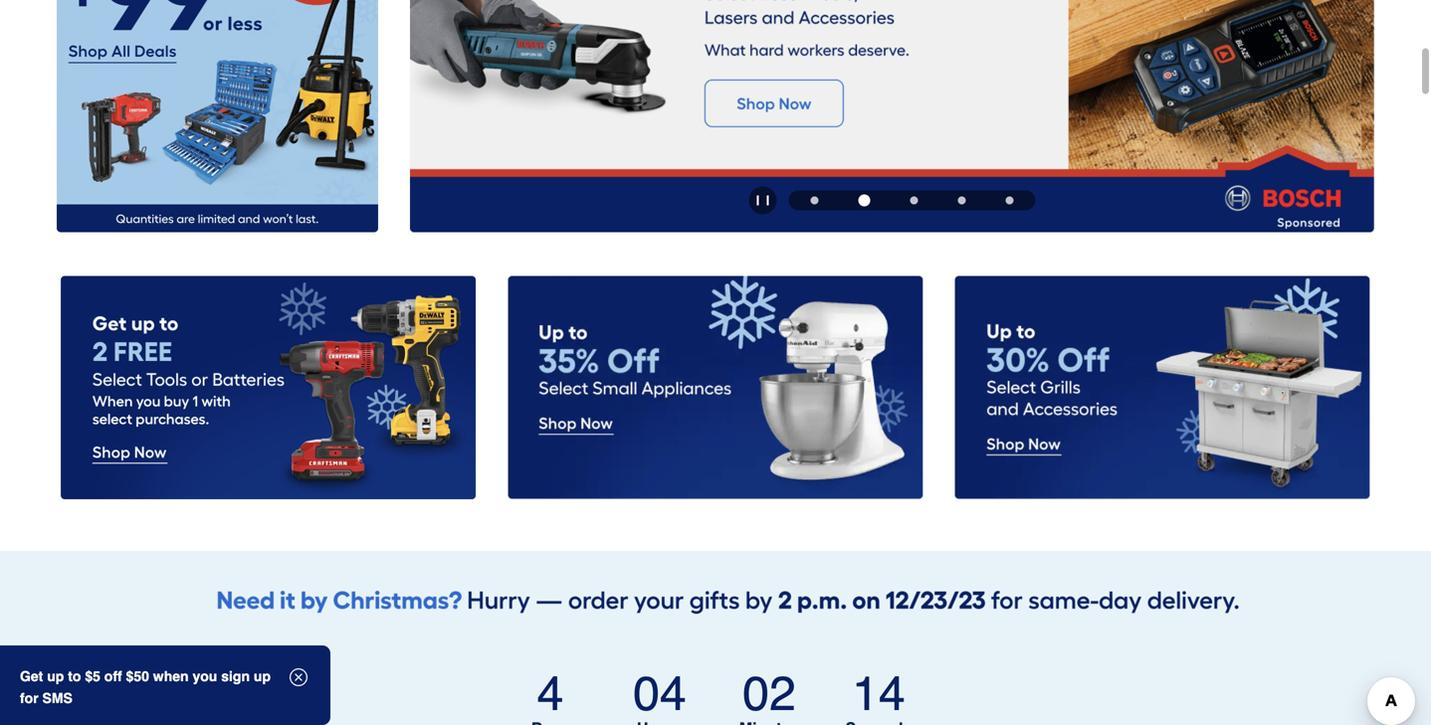 Task type: locate. For each thing, give the bounding box(es) containing it.
up left to
[[47, 669, 64, 685]]

sms
[[42, 691, 73, 707]]

when
[[153, 669, 189, 685]]

1 horizontal spatial up
[[254, 669, 271, 685]]

for
[[20, 691, 38, 707]]

scroll to item #5 element
[[986, 196, 1034, 204]]

up
[[47, 669, 64, 685], [254, 669, 271, 685]]

timer
[[493, 667, 939, 726]]

14
[[852, 667, 906, 722]]

you
[[193, 669, 217, 685]]

get up to 2 free select tools or batteries when you buy 1 with select purchases. image
[[61, 276, 476, 499]]

arrow left image
[[427, 58, 447, 78]]

off
[[104, 669, 122, 685]]

get up to $5 off $50 when you sign up for sms
[[20, 669, 271, 707]]

04
[[633, 667, 687, 722]]

2 up from the left
[[254, 669, 271, 685]]

scroll to item #2 element
[[839, 194, 890, 206]]

sign
[[221, 669, 250, 685]]

0 horizontal spatial up
[[47, 669, 64, 685]]

up right sign in the left of the page
[[254, 669, 271, 685]]

up to 40 percent off select bosch tools, lasers and accessories. what hard workers deserve. image
[[410, 0, 1375, 232]]



Task type: vqa. For each thing, say whether or not it's contained in the screenshot.
the 'when'
yes



Task type: describe. For each thing, give the bounding box(es) containing it.
get
[[20, 669, 43, 685]]

up to 30 percent off select grills and accessories. image
[[955, 276, 1371, 500]]

4
[[537, 667, 564, 722]]

shop these last-minute gifts. $99 or less. quantities are limited and won't last. image
[[57, 0, 378, 232]]

hurry — order your gifts by 2 p m on 12/23/23 for same-day delivery. image
[[57, 567, 1375, 617]]

up to 35 percent off select small appliances. image
[[508, 276, 923, 500]]

1 up from the left
[[47, 669, 64, 685]]

to
[[68, 669, 81, 685]]

scroll to item #4 element
[[938, 196, 986, 204]]

timer containing 4
[[493, 667, 939, 726]]

$50
[[126, 669, 149, 685]]

scroll to item #3 element
[[890, 196, 938, 204]]

arrow right image
[[1338, 58, 1358, 78]]

scroll to item #1 element
[[791, 196, 839, 204]]

$5
[[85, 669, 100, 685]]

02
[[743, 667, 796, 722]]



